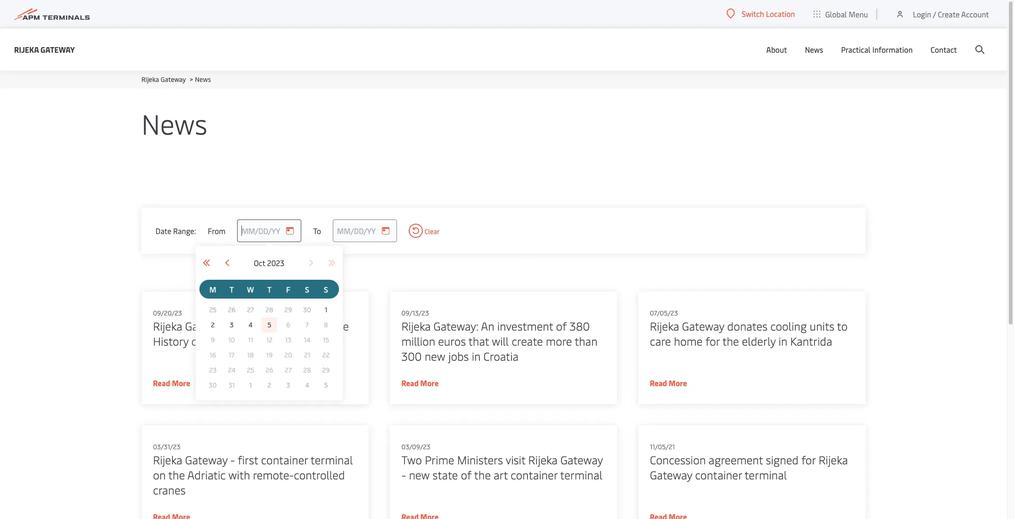 Task type: vqa. For each thing, say whether or not it's contained in the screenshot.


Task type: locate. For each thing, give the bounding box(es) containing it.
2 horizontal spatial read
[[650, 378, 667, 389]]

0 horizontal spatial 27
[[247, 306, 254, 315]]

0 vertical spatial 2
[[211, 321, 215, 330]]

practical information button
[[841, 28, 913, 71]]

0 vertical spatial 4
[[249, 321, 253, 330]]

25 link
[[207, 305, 219, 316]]

27
[[247, 306, 254, 315], [285, 366, 292, 375]]

news right >
[[195, 75, 211, 84]]

0 horizontal spatial 29
[[285, 306, 292, 315]]

0 horizontal spatial on
[[153, 468, 165, 483]]

t right w
[[267, 284, 272, 295]]

1 horizontal spatial 2
[[268, 381, 271, 390]]

2 horizontal spatial read more
[[650, 378, 687, 389]]

for right 'signed'
[[801, 453, 816, 468]]

0 vertical spatial 5
[[268, 321, 271, 330]]

29
[[285, 306, 292, 315], [322, 366, 330, 375]]

news right about
[[805, 44, 823, 55]]

0 horizontal spatial 3
[[230, 321, 234, 330]]

2 read from the left
[[401, 378, 419, 389]]

20
[[284, 351, 292, 360]]

port
[[256, 334, 278, 349]]

of right state
[[461, 468, 471, 483]]

ministers
[[457, 453, 503, 468]]

10
[[228, 336, 235, 345]]

cooling
[[770, 319, 807, 334]]

1 horizontal spatial more
[[420, 378, 439, 389]]

03/31/23
[[153, 443, 180, 452]]

0 horizontal spatial read more
[[153, 378, 190, 389]]

terminal
[[310, 453, 353, 468], [560, 468, 602, 483], [745, 468, 787, 483]]

25
[[209, 306, 217, 315], [247, 366, 254, 375]]

0 vertical spatial for
[[705, 334, 720, 349]]

1 read more from the left
[[153, 378, 190, 389]]

remote-
[[253, 468, 294, 483]]

1 horizontal spatial 30
[[303, 306, 311, 315]]

0 horizontal spatial 25
[[209, 306, 217, 315]]

4
[[249, 321, 253, 330], [305, 381, 309, 390]]

the down 03/31/23
[[168, 468, 185, 483]]

read more
[[153, 378, 190, 389], [401, 378, 439, 389], [650, 378, 687, 389]]

1 vertical spatial rijeka gateway link
[[141, 75, 186, 84]]

29 up 6
[[285, 306, 292, 315]]

3 read more from the left
[[650, 378, 687, 389]]

- inside 03/31/23 rijeka gateway - first container terminal on the adriatic with remote-controlled cranes
[[230, 453, 235, 468]]

art
[[494, 468, 508, 483]]

new left state
[[409, 468, 430, 483]]

0 vertical spatial 3
[[230, 321, 234, 330]]

0 horizontal spatial 30
[[209, 381, 217, 390]]

global menu
[[825, 9, 868, 19]]

new right 300
[[425, 349, 445, 364]]

3
[[230, 321, 234, 330], [286, 381, 290, 390]]

1 horizontal spatial 1
[[325, 306, 327, 315]]

0 horizontal spatial container
[[261, 453, 308, 468]]

1 horizontal spatial in
[[779, 334, 787, 349]]

1 read from the left
[[153, 378, 170, 389]]

more
[[172, 378, 190, 389], [420, 378, 439, 389], [669, 378, 687, 389]]

terminal inside 11/05/21 concession agreement signed for rijeka gateway container terminal
[[745, 468, 787, 483]]

for right home
[[705, 334, 720, 349]]

0 horizontal spatial 2
[[211, 321, 215, 330]]

1 vertical spatial 28
[[303, 366, 311, 375]]

1 horizontal spatial 28
[[303, 366, 311, 375]]

1 vertical spatial 27
[[285, 366, 292, 375]]

28 down 21
[[303, 366, 311, 375]]

1 link
[[320, 305, 332, 316]]

rijeka inside 07/05/23 rijeka gateway donates cooling units to care home for the elderly in kantrida
[[650, 319, 679, 334]]

2 t from the left
[[267, 284, 272, 295]]

1 horizontal spatial 3
[[286, 381, 290, 390]]

1 vertical spatial 5
[[324, 381, 328, 390]]

25 up 2 link
[[209, 306, 217, 315]]

26 down 19
[[266, 366, 273, 375]]

2 down 25 link
[[211, 321, 215, 330]]

s up 1 link
[[324, 284, 328, 295]]

3 down 26 link
[[230, 321, 234, 330]]

0 vertical spatial 1
[[325, 306, 327, 315]]

0 horizontal spatial in
[[472, 349, 480, 364]]

0 horizontal spatial 28
[[266, 306, 273, 315]]

t left w
[[230, 284, 234, 295]]

read more down care
[[650, 378, 687, 389]]

0 horizontal spatial of
[[191, 334, 202, 349]]

6
[[286, 321, 290, 330]]

of
[[556, 319, 567, 334], [191, 334, 202, 349], [461, 468, 471, 483]]

0 horizontal spatial 5
[[268, 321, 271, 330]]

0 horizontal spatial more
[[172, 378, 190, 389]]

1 vertical spatial 25
[[247, 366, 254, 375]]

4 down 27 link
[[249, 321, 253, 330]]

0 vertical spatial 29
[[285, 306, 292, 315]]

the inside 03/31/23 rijeka gateway - first container terminal on the adriatic with remote-controlled cranes
[[168, 468, 185, 483]]

1 horizontal spatial read
[[401, 378, 419, 389]]

more down history
[[172, 378, 190, 389]]

1 horizontal spatial read more
[[401, 378, 439, 389]]

1 horizontal spatial 4
[[305, 381, 309, 390]]

more down 300
[[420, 378, 439, 389]]

the up 16
[[205, 334, 221, 349]]

1 horizontal spatial terminal
[[560, 468, 602, 483]]

2 more from the left
[[420, 378, 439, 389]]

1 vertical spatial on
[[153, 468, 165, 483]]

gateway inside 07/05/23 rijeka gateway donates cooling units to care home for the elderly in kantrida
[[682, 319, 724, 334]]

units
[[810, 319, 834, 334]]

23
[[209, 366, 217, 375]]

rijeka inside 11/05/21 concession agreement signed for rijeka gateway container terminal
[[819, 453, 848, 468]]

18
[[247, 351, 254, 360]]

more for million
[[420, 378, 439, 389]]

3 link
[[226, 320, 237, 331]]

1 inside 1 link
[[325, 306, 327, 315]]

1 vertical spatial new
[[409, 468, 430, 483]]

in inside the 09/13/23 rijeka gateway: an investment of 380 million euros that will create more than 300 new jobs in croatia
[[472, 349, 480, 364]]

on down 03/31/23
[[153, 468, 165, 483]]

s right f
[[305, 284, 309, 295]]

the left art in the bottom of the page
[[474, 468, 491, 483]]

1 vertical spatial 1
[[249, 381, 252, 390]]

investment
[[497, 319, 553, 334]]

gateway
[[40, 44, 75, 54], [161, 75, 186, 84], [185, 319, 227, 334], [682, 319, 724, 334], [185, 453, 227, 468], [560, 453, 603, 468], [650, 468, 692, 483]]

0 horizontal spatial terminal
[[310, 453, 353, 468]]

5
[[268, 321, 271, 330], [324, 381, 328, 390]]

2 horizontal spatial terminal
[[745, 468, 787, 483]]

croatia
[[483, 349, 519, 364]]

gateway inside 11/05/21 concession agreement signed for rijeka gateway container terminal
[[650, 468, 692, 483]]

terminal inside the 03/09/23 two prime ministers visit rijeka gateway - new state of the art container terminal
[[560, 468, 602, 483]]

1 vertical spatial 4
[[305, 381, 309, 390]]

3 read from the left
[[650, 378, 667, 389]]

0 vertical spatial on
[[315, 319, 328, 334]]

controlled
[[294, 468, 345, 483]]

0 vertical spatial 30
[[303, 306, 311, 315]]

5 down 28 link
[[268, 321, 271, 330]]

0 vertical spatial new
[[425, 349, 445, 364]]

news
[[805, 44, 823, 55], [195, 75, 211, 84], [141, 105, 207, 142]]

30 down 23
[[209, 381, 217, 390]]

1 vertical spatial 2
[[268, 381, 271, 390]]

container inside the 03/09/23 two prime ministers visit rijeka gateway - new state of the art container terminal
[[511, 468, 558, 483]]

1 horizontal spatial on
[[315, 319, 328, 334]]

1 up 8
[[325, 306, 327, 315]]

03/09/23
[[401, 443, 430, 452]]

rijeka inside 03/31/23 rijeka gateway - first container terminal on the adriatic with remote-controlled cranes
[[153, 453, 182, 468]]

0 horizontal spatial t
[[230, 284, 234, 295]]

0 horizontal spatial read
[[153, 378, 170, 389]]

-
[[230, 453, 235, 468], [401, 468, 406, 483]]

0 horizontal spatial s
[[305, 284, 309, 295]]

read down 300
[[401, 378, 419, 389]]

21
[[304, 351, 310, 360]]

news down rijeka gateway > news
[[141, 105, 207, 142]]

rijeka
[[14, 44, 39, 54], [141, 75, 159, 84], [153, 319, 182, 334], [401, 319, 431, 334], [650, 319, 679, 334], [224, 334, 253, 349], [153, 453, 182, 468], [528, 453, 557, 468], [819, 453, 848, 468]]

read down history
[[153, 378, 170, 389]]

the
[[205, 334, 221, 349], [722, 334, 739, 349], [168, 468, 185, 483], [474, 468, 491, 483]]

read more for rijeka gateway: an investment of 380 million euros that will create more than 300 new jobs in croatia
[[401, 378, 439, 389]]

on
[[315, 319, 328, 334], [153, 468, 165, 483]]

more down home
[[669, 378, 687, 389]]

in right jobs
[[472, 349, 480, 364]]

1 horizontal spatial s
[[324, 284, 328, 295]]

1 horizontal spatial t
[[267, 284, 272, 295]]

switch
[[742, 8, 764, 19]]

5 down 22
[[324, 381, 328, 390]]

1 horizontal spatial 26
[[266, 366, 273, 375]]

26 up the 3 link
[[228, 306, 236, 315]]

s
[[305, 284, 309, 295], [324, 284, 328, 295]]

11/05/21 concession agreement signed for rijeka gateway container terminal
[[650, 443, 848, 483]]

1 vertical spatial 26
[[266, 366, 273, 375]]

gateway inside the 03/09/23 two prime ministers visit rijeka gateway - new state of the art container terminal
[[560, 453, 603, 468]]

exhibition
[[263, 319, 312, 334]]

for inside 11/05/21 concession agreement signed for rijeka gateway container terminal
[[801, 453, 816, 468]]

read down care
[[650, 378, 667, 389]]

donates
[[727, 319, 768, 334]]

30 up the '7'
[[303, 306, 311, 315]]

380
[[570, 319, 590, 334]]

3 more from the left
[[669, 378, 687, 389]]

on right the '7'
[[315, 319, 328, 334]]

- inside the 03/09/23 two prime ministers visit rijeka gateway - new state of the art container terminal
[[401, 468, 406, 483]]

25 down 18
[[247, 366, 254, 375]]

1 right 31
[[249, 381, 252, 390]]

16
[[210, 351, 216, 360]]

read more down history
[[153, 378, 190, 389]]

in right elderly
[[779, 334, 787, 349]]

4 link
[[245, 320, 256, 331]]

0 horizontal spatial 26
[[228, 306, 236, 315]]

clear
[[423, 227, 440, 236]]

1 horizontal spatial for
[[801, 453, 816, 468]]

0 horizontal spatial -
[[230, 453, 235, 468]]

the left elderly
[[722, 334, 739, 349]]

of left 9
[[191, 334, 202, 349]]

kantrida
[[790, 334, 832, 349]]

read more down 300
[[401, 378, 439, 389]]

03/31/23 rijeka gateway - first container terminal on the adriatic with remote-controlled cranes
[[153, 443, 353, 498]]

2 horizontal spatial container
[[695, 468, 742, 483]]

account
[[962, 9, 989, 19]]

2 vertical spatial news
[[141, 105, 207, 142]]

global
[[825, 9, 847, 19]]

the
[[330, 319, 349, 334]]

2 horizontal spatial more
[[669, 378, 687, 389]]

29 down 22
[[322, 366, 330, 375]]

1 horizontal spatial rijeka gateway link
[[141, 75, 186, 84]]

1 vertical spatial for
[[801, 453, 816, 468]]

19
[[266, 351, 273, 360]]

switch location
[[742, 8, 795, 19]]

1 vertical spatial 3
[[286, 381, 290, 390]]

0 horizontal spatial rijeka gateway link
[[14, 44, 75, 55]]

care
[[650, 334, 671, 349]]

rijeka gateway link
[[14, 44, 75, 55], [141, 75, 186, 84]]

2 down 19
[[268, 381, 271, 390]]

about
[[767, 44, 787, 55]]

27 down 20
[[285, 366, 292, 375]]

0 horizontal spatial 1
[[249, 381, 252, 390]]

/
[[933, 9, 936, 19]]

gateway inside 09/20/23 rijeka gateway opens exhibition on the history of the rijeka port
[[185, 319, 227, 334]]

22
[[322, 351, 330, 360]]

28
[[266, 306, 273, 315], [303, 366, 311, 375]]

27 up 4 link
[[247, 306, 254, 315]]

read for rijeka gateway: an investment of 380 million euros that will create more than 300 new jobs in croatia
[[401, 378, 419, 389]]

26 link
[[226, 305, 237, 316]]

1 more from the left
[[172, 378, 190, 389]]

26
[[228, 306, 236, 315], [266, 366, 273, 375]]

the inside 09/20/23 rijeka gateway opens exhibition on the history of the rijeka port
[[205, 334, 221, 349]]

of inside 09/20/23 rijeka gateway opens exhibition on the history of the rijeka port
[[191, 334, 202, 349]]

2
[[211, 321, 215, 330], [268, 381, 271, 390]]

more for care
[[669, 378, 687, 389]]

9
[[211, 336, 215, 345]]

4 down 21
[[305, 381, 309, 390]]

28 up 5 link
[[266, 306, 273, 315]]

switch location button
[[727, 8, 795, 19]]

0 horizontal spatial for
[[705, 334, 720, 349]]

0 vertical spatial 25
[[209, 306, 217, 315]]

2 s from the left
[[324, 284, 328, 295]]

practical information
[[841, 44, 913, 55]]

gateway inside 03/31/23 rijeka gateway - first container terminal on the adriatic with remote-controlled cranes
[[185, 453, 227, 468]]

1 horizontal spatial 27
[[285, 366, 292, 375]]

29 link
[[283, 305, 294, 316]]

0 vertical spatial rijeka gateway link
[[14, 44, 75, 55]]

1 horizontal spatial -
[[401, 468, 406, 483]]

1 vertical spatial 29
[[322, 366, 330, 375]]

home
[[674, 334, 703, 349]]

1 horizontal spatial 5
[[324, 381, 328, 390]]

container
[[261, 453, 308, 468], [511, 468, 558, 483], [695, 468, 742, 483]]

1 horizontal spatial of
[[461, 468, 471, 483]]

2 horizontal spatial of
[[556, 319, 567, 334]]

1 horizontal spatial container
[[511, 468, 558, 483]]

of left the 380
[[556, 319, 567, 334]]

- down 03/09/23
[[401, 468, 406, 483]]

14
[[304, 336, 310, 345]]

the inside the 03/09/23 two prime ministers visit rijeka gateway - new state of the art container terminal
[[474, 468, 491, 483]]

3 down 20
[[286, 381, 290, 390]]

2 read more from the left
[[401, 378, 439, 389]]

- left first
[[230, 453, 235, 468]]



Task type: describe. For each thing, give the bounding box(es) containing it.
09/20/23
[[153, 309, 182, 318]]

date range:
[[156, 226, 196, 236]]

7
[[306, 321, 309, 330]]

27 link
[[245, 305, 256, 316]]

adriatic
[[187, 468, 226, 483]]

2 link
[[207, 320, 219, 331]]

17
[[229, 351, 235, 360]]

12
[[266, 336, 273, 345]]

read more for rijeka gateway donates cooling units to care home for the elderly in kantrida
[[650, 378, 687, 389]]

container inside 11/05/21 concession agreement signed for rijeka gateway container terminal
[[695, 468, 742, 483]]

state
[[432, 468, 458, 483]]

0 vertical spatial 28
[[266, 306, 273, 315]]

concession
[[650, 453, 706, 468]]

11/05/21
[[650, 443, 675, 452]]

1 horizontal spatial 25
[[247, 366, 254, 375]]

for inside 07/05/23 rijeka gateway donates cooling units to care home for the elderly in kantrida
[[705, 334, 720, 349]]

an
[[481, 319, 494, 334]]

agreement
[[709, 453, 763, 468]]

of inside the 03/09/23 two prime ministers visit rijeka gateway - new state of the art container terminal
[[461, 468, 471, 483]]

terminal inside 03/31/23 rijeka gateway - first container terminal on the adriatic with remote-controlled cranes
[[310, 453, 353, 468]]

13
[[285, 336, 291, 345]]

gateway:
[[433, 319, 478, 334]]

rijeka inside the 09/13/23 rijeka gateway: an investment of 380 million euros that will create more than 300 new jobs in croatia
[[401, 319, 431, 334]]

from
[[208, 226, 226, 236]]

container inside 03/31/23 rijeka gateway - first container terminal on the adriatic with remote-controlled cranes
[[261, 453, 308, 468]]

rijeka gateway > news
[[141, 75, 211, 84]]

oct
[[254, 258, 265, 268]]

location
[[766, 8, 795, 19]]

0 vertical spatial news
[[805, 44, 823, 55]]

>
[[190, 75, 193, 84]]

the inside 07/05/23 rijeka gateway donates cooling units to care home for the elderly in kantrida
[[722, 334, 739, 349]]

million
[[401, 334, 435, 349]]

login
[[913, 9, 932, 19]]

1 vertical spatial 30
[[209, 381, 217, 390]]

07/05/23
[[650, 309, 678, 318]]

0 horizontal spatial 4
[[249, 321, 253, 330]]

news link
[[805, 28, 823, 71]]

with
[[228, 468, 250, 483]]

To text field
[[333, 220, 397, 242]]

09/13/23
[[401, 309, 429, 318]]

prime
[[425, 453, 454, 468]]

more
[[546, 334, 572, 349]]

than
[[575, 334, 597, 349]]

new inside the 09/13/23 rijeka gateway: an investment of 380 million euros that will create more than 300 new jobs in croatia
[[425, 349, 445, 364]]

03/09/23 two prime ministers visit rijeka gateway - new state of the art container terminal
[[401, 443, 603, 483]]

clear button
[[409, 224, 440, 238]]

range:
[[173, 226, 196, 236]]

1 horizontal spatial 29
[[322, 366, 330, 375]]

history
[[153, 334, 188, 349]]

to
[[837, 319, 848, 334]]

m
[[209, 284, 216, 295]]

0 vertical spatial 27
[[247, 306, 254, 315]]

will
[[492, 334, 509, 349]]

login / create account
[[913, 9, 989, 19]]

From text field
[[237, 220, 302, 242]]

jobs
[[448, 349, 469, 364]]

opens
[[230, 319, 261, 334]]

read for rijeka gateway opens exhibition on the history of the rijeka port
[[153, 378, 170, 389]]

0 vertical spatial 26
[[228, 306, 236, 315]]

09/20/23 rijeka gateway opens exhibition on the history of the rijeka port
[[153, 309, 349, 349]]

f
[[286, 284, 290, 295]]

1 s from the left
[[305, 284, 309, 295]]

information
[[873, 44, 913, 55]]

read for rijeka gateway donates cooling units to care home for the elderly in kantrida
[[650, 378, 667, 389]]

of inside the 09/13/23 rijeka gateway: an investment of 380 million euros that will create more than 300 new jobs in croatia
[[556, 319, 567, 334]]

5 link
[[262, 318, 277, 333]]

contact button
[[931, 28, 957, 71]]

global menu button
[[805, 0, 878, 28]]

28 link
[[264, 305, 275, 316]]

on inside 09/20/23 rijeka gateway opens exhibition on the history of the rijeka port
[[315, 319, 328, 334]]

create
[[938, 9, 960, 19]]

30 link
[[302, 305, 313, 316]]

new inside the 03/09/23 two prime ministers visit rijeka gateway - new state of the art container terminal
[[409, 468, 430, 483]]

about button
[[767, 28, 787, 71]]

that
[[468, 334, 489, 349]]

first
[[238, 453, 258, 468]]

date
[[156, 226, 171, 236]]

login / create account link
[[896, 0, 989, 28]]

two
[[401, 453, 422, 468]]

more for history
[[172, 378, 190, 389]]

1 t from the left
[[230, 284, 234, 295]]

11
[[248, 336, 253, 345]]

to
[[313, 226, 321, 236]]

on inside 03/31/23 rijeka gateway - first container terminal on the adriatic with remote-controlled cranes
[[153, 468, 165, 483]]

24
[[228, 366, 236, 375]]

create
[[512, 334, 543, 349]]

w
[[247, 284, 254, 295]]

euros
[[438, 334, 466, 349]]

1 vertical spatial news
[[195, 75, 211, 84]]

read more for rijeka gateway opens exhibition on the history of the rijeka port
[[153, 378, 190, 389]]

8
[[324, 321, 328, 330]]

31
[[229, 381, 235, 390]]

visit
[[506, 453, 525, 468]]

in inside 07/05/23 rijeka gateway donates cooling units to care home for the elderly in kantrida
[[779, 334, 787, 349]]

rijeka inside the 03/09/23 two prime ministers visit rijeka gateway - new state of the art container terminal
[[528, 453, 557, 468]]

09/13/23 rijeka gateway: an investment of 380 million euros that will create more than 300 new jobs in croatia
[[401, 309, 597, 364]]



